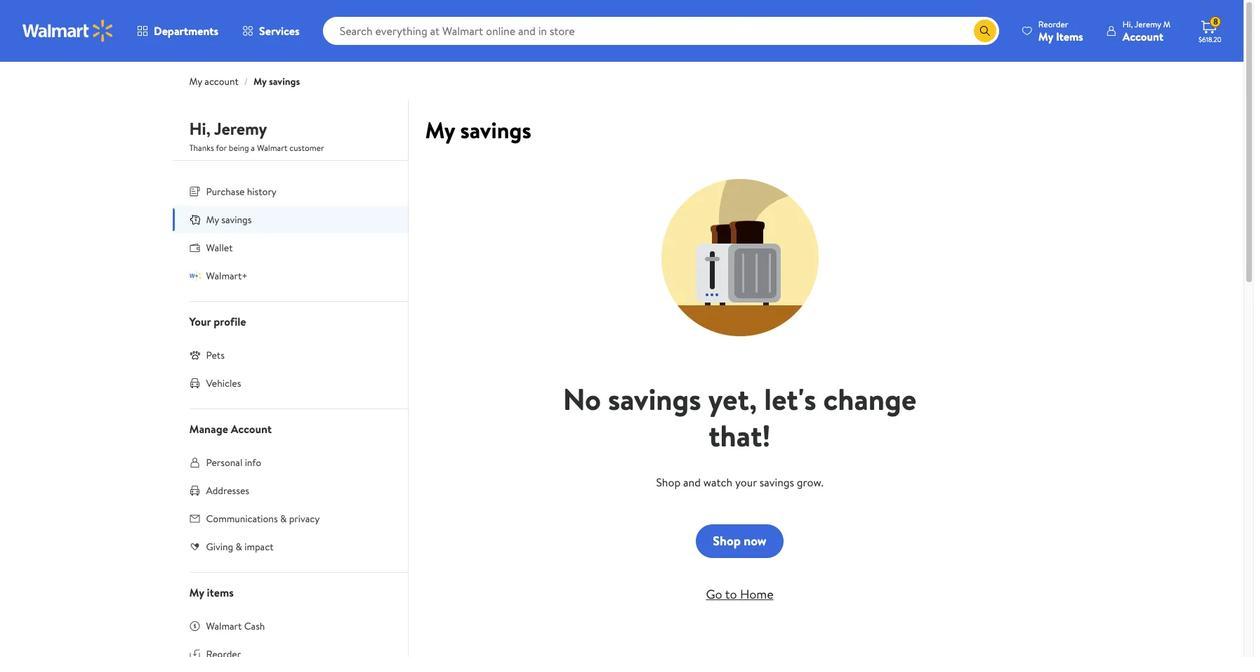 Task type: describe. For each thing, give the bounding box(es) containing it.
thanks
[[189, 142, 214, 154]]

purchase history link
[[172, 178, 408, 206]]

go to home
[[706, 586, 774, 603]]

grow.
[[797, 475, 823, 490]]

wallet link
[[172, 234, 408, 262]]

shop now button
[[696, 525, 783, 559]]

impact
[[244, 540, 274, 554]]

jeremy for account
[[1135, 18, 1161, 30]]

privacy
[[289, 512, 320, 526]]

& for giving
[[236, 540, 242, 554]]

services button
[[230, 14, 312, 48]]

that!
[[709, 415, 771, 457]]

giving
[[206, 540, 233, 554]]

manage
[[189, 421, 228, 437]]

addresses
[[206, 484, 249, 498]]

icon image for my savings
[[189, 214, 200, 225]]

my account / my savings
[[189, 74, 300, 88]]

items
[[1056, 28, 1083, 44]]

shop and watch your savings grow.
[[656, 475, 823, 490]]

0 horizontal spatial account
[[231, 421, 272, 437]]

let's
[[764, 379, 816, 420]]

& for communications
[[280, 512, 287, 526]]

jeremy for for
[[214, 117, 267, 140]]

8
[[1213, 16, 1218, 28]]

1 vertical spatial walmart
[[206, 619, 242, 633]]

customer
[[290, 142, 324, 154]]

walmart+
[[206, 269, 248, 283]]

your profile
[[189, 314, 246, 329]]

communications & privacy
[[206, 512, 320, 526]]

no savings yet, let's change that!
[[563, 379, 916, 457]]

savings inside no savings yet, let's change that!
[[608, 379, 701, 420]]

reorder my items
[[1038, 18, 1083, 44]]

cash
[[244, 619, 265, 633]]

0 vertical spatial my savings link
[[254, 74, 300, 88]]

hi, for account
[[1123, 18, 1133, 30]]

shop for shop and watch your savings grow.
[[656, 475, 681, 490]]

wallet
[[206, 241, 233, 255]]

manage account
[[189, 421, 272, 437]]

pets
[[206, 348, 225, 362]]

shop for shop now
[[713, 532, 741, 550]]

a
[[251, 142, 255, 154]]

shop now
[[713, 532, 767, 550]]

Walmart Site-Wide search field
[[323, 17, 999, 45]]

go
[[706, 586, 722, 603]]

walmart cash
[[206, 619, 265, 633]]



Task type: locate. For each thing, give the bounding box(es) containing it.
purchase history
[[206, 185, 277, 199]]

jeremy
[[1135, 18, 1161, 30], [214, 117, 267, 140]]

1 horizontal spatial walmart
[[257, 142, 288, 154]]

watch
[[703, 475, 733, 490]]

0 vertical spatial walmart
[[257, 142, 288, 154]]

hi, up thanks
[[189, 117, 211, 140]]

your
[[735, 475, 757, 490]]

hi, jeremy m account
[[1123, 18, 1171, 44]]

1 vertical spatial my savings link
[[172, 206, 408, 234]]

1 vertical spatial hi,
[[189, 117, 211, 140]]

shop left now at the bottom right of page
[[713, 532, 741, 550]]

8 $618.20
[[1199, 16, 1222, 44]]

go to home button
[[689, 578, 790, 612]]

history
[[247, 185, 277, 199]]

hi,
[[1123, 18, 1133, 30], [189, 117, 211, 140]]

account inside hi, jeremy m account
[[1123, 28, 1164, 44]]

my savings link down history
[[172, 206, 408, 234]]

my savings link
[[254, 74, 300, 88], [172, 206, 408, 234]]

0 horizontal spatial jeremy
[[214, 117, 267, 140]]

savings
[[269, 74, 300, 88], [460, 115, 531, 146], [221, 213, 252, 227], [608, 379, 701, 420], [760, 475, 794, 490]]

yet,
[[708, 379, 757, 420]]

0 vertical spatial icon image
[[189, 214, 200, 225]]

0 vertical spatial hi,
[[1123, 18, 1133, 30]]

my savings link right '/'
[[254, 74, 300, 88]]

0 vertical spatial shop
[[656, 475, 681, 490]]

hi, jeremy link
[[189, 117, 267, 146]]

account
[[1123, 28, 1164, 44], [231, 421, 272, 437]]

my items
[[189, 585, 234, 600]]

my savings
[[425, 115, 531, 146], [206, 213, 252, 227]]

and
[[683, 475, 701, 490]]

account up info
[[231, 421, 272, 437]]

departments button
[[125, 14, 230, 48]]

my
[[1038, 28, 1053, 44], [189, 74, 202, 88], [254, 74, 267, 88], [425, 115, 455, 146], [206, 213, 219, 227], [189, 585, 204, 600]]

icon image inside the "pets" link
[[189, 350, 200, 361]]

/
[[244, 74, 248, 88]]

hi, for thanks for being a walmart customer
[[189, 117, 211, 140]]

Search search field
[[323, 17, 999, 45]]

walmart inside hi, jeremy thanks for being a walmart customer
[[257, 142, 288, 154]]

1 vertical spatial jeremy
[[214, 117, 267, 140]]

giving & impact link
[[172, 533, 408, 561]]

1 horizontal spatial my savings
[[425, 115, 531, 146]]

reorder
[[1038, 18, 1068, 30]]

jeremy inside hi, jeremy thanks for being a walmart customer
[[214, 117, 267, 140]]

1 icon image from the top
[[189, 214, 200, 225]]

1 horizontal spatial shop
[[713, 532, 741, 550]]

being
[[229, 142, 249, 154]]

2 vertical spatial icon image
[[189, 350, 200, 361]]

jeremy up being
[[214, 117, 267, 140]]

icon image inside walmart+ link
[[189, 270, 200, 281]]

walmart right a
[[257, 142, 288, 154]]

giving & impact
[[206, 540, 274, 554]]

0 horizontal spatial shop
[[656, 475, 681, 490]]

1 horizontal spatial hi,
[[1123, 18, 1133, 30]]

1 horizontal spatial jeremy
[[1135, 18, 1161, 30]]

vehicles
[[206, 376, 241, 390]]

shop left and
[[656, 475, 681, 490]]

1 horizontal spatial account
[[1123, 28, 1164, 44]]

icon image for pets
[[189, 350, 200, 361]]

0 horizontal spatial my savings
[[206, 213, 252, 227]]

hi, inside hi, jeremy m account
[[1123, 18, 1133, 30]]

0 vertical spatial account
[[1123, 28, 1164, 44]]

items
[[207, 585, 234, 600]]

personal
[[206, 456, 242, 470]]

1 vertical spatial account
[[231, 421, 272, 437]]

my account link
[[189, 74, 239, 88]]

info
[[245, 456, 261, 470]]

change
[[823, 379, 916, 420]]

account left the $618.20
[[1123, 28, 1164, 44]]

home
[[740, 586, 774, 603]]

jeremy left "m"
[[1135, 18, 1161, 30]]

vehicles link
[[172, 369, 408, 397]]

hi, jeremy thanks for being a walmart customer
[[189, 117, 324, 154]]

walmart image
[[22, 20, 114, 42]]

0 vertical spatial &
[[280, 512, 287, 526]]

walmart
[[257, 142, 288, 154], [206, 619, 242, 633]]

account
[[205, 74, 239, 88]]

purchase
[[206, 185, 245, 199]]

addresses link
[[172, 477, 408, 505]]

shop inside shop now button
[[713, 532, 741, 550]]

my inside reorder my items
[[1038, 28, 1053, 44]]

0 horizontal spatial &
[[236, 540, 242, 554]]

icon image for walmart+
[[189, 270, 200, 281]]

1 horizontal spatial &
[[280, 512, 287, 526]]

search icon image
[[979, 25, 991, 37]]

no
[[563, 379, 601, 420]]

communications
[[206, 512, 278, 526]]

icon image
[[189, 214, 200, 225], [189, 270, 200, 281], [189, 350, 200, 361]]

personal info link
[[172, 449, 408, 477]]

walmart left cash
[[206, 619, 242, 633]]

pets link
[[172, 341, 408, 369]]

for
[[216, 142, 227, 154]]

communications & privacy link
[[172, 505, 408, 533]]

your
[[189, 314, 211, 329]]

profile
[[214, 314, 246, 329]]

now
[[744, 532, 767, 550]]

1 vertical spatial icon image
[[189, 270, 200, 281]]

0 vertical spatial my savings
[[425, 115, 531, 146]]

jeremy inside hi, jeremy m account
[[1135, 18, 1161, 30]]

2 icon image from the top
[[189, 270, 200, 281]]

m
[[1163, 18, 1171, 30]]

$618.20
[[1199, 34, 1222, 44]]

hi, inside hi, jeremy thanks for being a walmart customer
[[189, 117, 211, 140]]

0 vertical spatial jeremy
[[1135, 18, 1161, 30]]

shop
[[656, 475, 681, 490], [713, 532, 741, 550]]

0 horizontal spatial hi,
[[189, 117, 211, 140]]

& left privacy
[[280, 512, 287, 526]]

walmart+ link
[[172, 262, 408, 290]]

0 horizontal spatial walmart
[[206, 619, 242, 633]]

walmart cash link
[[172, 612, 408, 640]]

personal info
[[206, 456, 261, 470]]

hi, left "m"
[[1123, 18, 1133, 30]]

3 icon image from the top
[[189, 350, 200, 361]]

departments
[[154, 23, 218, 39]]

services
[[259, 23, 300, 39]]

1 vertical spatial shop
[[713, 532, 741, 550]]

&
[[280, 512, 287, 526], [236, 540, 242, 554]]

1 vertical spatial &
[[236, 540, 242, 554]]

& right giving
[[236, 540, 242, 554]]

1 vertical spatial my savings
[[206, 213, 252, 227]]

to
[[725, 586, 737, 603]]



Task type: vqa. For each thing, say whether or not it's contained in the screenshot.
the left the Account
yes



